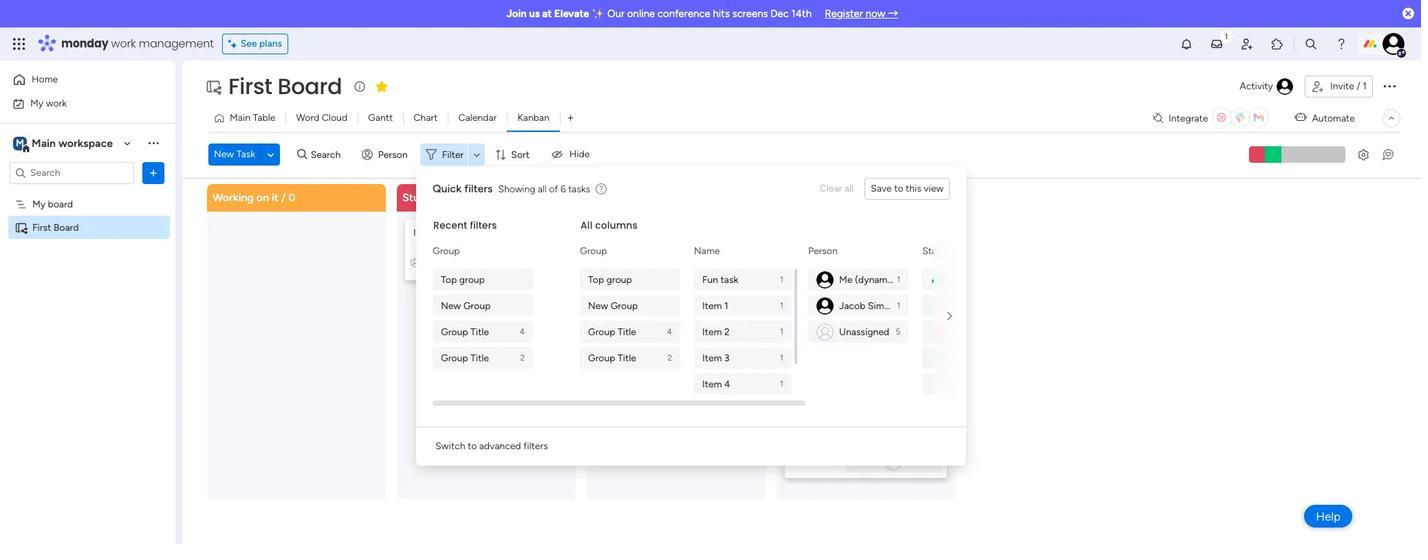 Task type: vqa. For each thing, say whether or not it's contained in the screenshot.
topmost changes
no



Task type: locate. For each thing, give the bounding box(es) containing it.
dapulse person column image up item 5 in the right of the page
[[790, 390, 799, 400]]

at
[[542, 8, 552, 20]]

board
[[278, 71, 342, 102], [54, 222, 79, 234]]

us
[[529, 8, 540, 20]]

top group down all columns
[[588, 274, 632, 286]]

new group for filters
[[441, 300, 491, 312]]

all inside status group
[[945, 274, 956, 286]]

0 vertical spatial dapulse person column image
[[600, 258, 609, 268]]

on left 0
[[256, 191, 269, 204]]

main right workspace image
[[32, 137, 56, 150]]

filters for quick
[[464, 182, 493, 195]]

top for all
[[588, 274, 604, 286]]

list box containing my board
[[0, 190, 175, 425]]

person down recent
[[424, 258, 452, 268]]

quick filters showing all of 6 tasks
[[433, 182, 590, 195]]

view
[[924, 183, 944, 195]]

jacob simon image left jacob
[[816, 297, 834, 315]]

list box inside row group
[[785, 214, 947, 478]]

0 vertical spatial item 4
[[793, 359, 819, 370]]

2 jacob simon image from the top
[[816, 297, 834, 315]]

item
[[413, 227, 432, 238], [603, 227, 621, 238], [793, 293, 811, 304], [702, 300, 722, 312], [702, 326, 722, 338], [702, 353, 722, 364], [793, 359, 811, 370], [702, 379, 722, 390], [793, 425, 811, 436]]

0 horizontal spatial new group
[[441, 300, 491, 312]]

work inside button
[[46, 97, 67, 109]]

join
[[506, 8, 527, 20]]

0 horizontal spatial 3
[[724, 353, 730, 364]]

0 horizontal spatial working
[[213, 191, 254, 204]]

filters inside button
[[523, 441, 548, 453]]

first up main table
[[228, 71, 272, 102]]

item 2
[[603, 227, 629, 238], [702, 326, 730, 338]]

1 horizontal spatial new
[[441, 300, 461, 312]]

dapulse person column image
[[600, 258, 609, 268], [790, 390, 799, 400]]

to inside button
[[468, 441, 477, 453]]

filters right quick on the top left
[[464, 182, 493, 195]]

see
[[241, 38, 257, 50]]

all inside button
[[844, 183, 854, 195]]

item 1 inside row group
[[413, 227, 438, 238]]

/ up recent
[[434, 191, 438, 204]]

monday work management
[[61, 36, 214, 52]]

all left columns
[[581, 219, 593, 232]]

board down board
[[54, 222, 79, 234]]

item 1
[[413, 227, 438, 238], [702, 300, 728, 312]]

list box containing person
[[785, 214, 947, 478]]

0 vertical spatial first
[[228, 71, 272, 102]]

2 vertical spatial dapulse person column image
[[790, 456, 799, 466]]

group group
[[433, 269, 536, 369], [580, 269, 683, 369]]

main
[[230, 112, 250, 124], [32, 137, 56, 150]]

5 inside row group
[[814, 425, 819, 436]]

to for save
[[894, 183, 903, 195]]

person up person group
[[804, 258, 831, 268]]

/ 4
[[811, 191, 825, 204]]

5
[[896, 327, 900, 337], [814, 425, 819, 436]]

calendar
[[458, 112, 497, 124]]

first board down my board
[[32, 222, 79, 234]]

1 vertical spatial 5
[[814, 425, 819, 436]]

0 vertical spatial stuck
[[402, 191, 431, 204]]

work for monday
[[111, 36, 136, 52]]

first right shareable board icon
[[32, 222, 51, 234]]

1 vertical spatial my
[[32, 198, 46, 210]]

1 vertical spatial item 2
[[702, 326, 730, 338]]

1 horizontal spatial group
[[606, 274, 632, 286]]

/ inside invite / 1 button
[[1357, 80, 1360, 92]]

list box
[[0, 190, 175, 425], [785, 214, 947, 478]]

0 vertical spatial to
[[894, 183, 903, 195]]

my left board
[[32, 198, 46, 210]]

top group down the recent filters at the left top
[[441, 274, 485, 286]]

0 horizontal spatial 5
[[814, 425, 819, 436]]

1 horizontal spatial on
[[983, 300, 994, 312]]

1 horizontal spatial board
[[278, 71, 342, 102]]

1 inside button
[[1363, 80, 1367, 92]]

work down home
[[46, 97, 67, 109]]

1 horizontal spatial it
[[996, 300, 1002, 312]]

1 vertical spatial stuck
[[945, 326, 970, 338]]

filters right advanced
[[523, 441, 548, 453]]

1 vertical spatial 3
[[724, 353, 730, 364]]

stuck down working on it
[[945, 326, 970, 338]]

done inside status group
[[945, 353, 968, 364]]

0 vertical spatial main
[[230, 112, 250, 124]]

1 vertical spatial on
[[983, 300, 994, 312]]

1 horizontal spatial top
[[588, 274, 604, 286]]

0 vertical spatial work
[[111, 36, 136, 52]]

on inside row group
[[256, 191, 269, 204]]

to left this
[[894, 183, 903, 195]]

dapulse person column image
[[411, 258, 420, 268], [790, 324, 799, 334], [790, 456, 799, 466]]

stuck inside row group
[[402, 191, 431, 204]]

/ right invite
[[1357, 80, 1360, 92]]

1 top from the left
[[441, 274, 457, 286]]

1 group group from the left
[[433, 269, 536, 369]]

filters for recent
[[470, 219, 497, 232]]

notifications image
[[1180, 37, 1193, 51]]

2 vertical spatial filters
[[523, 441, 548, 453]]

group group for recent filters
[[433, 269, 536, 369]]

0 vertical spatial item 1
[[413, 227, 438, 238]]

collapse board header image
[[1386, 113, 1397, 124]]

1 horizontal spatial item 2
[[702, 326, 730, 338]]

it down labels on the bottom right of the page
[[996, 300, 1002, 312]]

workspace selection element
[[13, 135, 115, 153]]

1 vertical spatial filters
[[470, 219, 497, 232]]

0 horizontal spatial new
[[214, 149, 234, 160]]

row group
[[204, 184, 964, 545]]

1 vertical spatial working
[[945, 300, 981, 312]]

board
[[48, 198, 73, 210]]

1 vertical spatial done
[[945, 353, 968, 364]]

working down the done
[[945, 300, 981, 312]]

group for filters
[[459, 274, 485, 286]]

1 horizontal spatial options image
[[1381, 78, 1398, 94]]

switch to advanced filters button
[[430, 436, 553, 458]]

2 top from the left
[[588, 274, 604, 286]]

1 vertical spatial jacob simon image
[[816, 297, 834, 315]]

add view image
[[568, 113, 574, 123]]

to inside "button"
[[894, 183, 903, 195]]

/ left 0
[[281, 191, 286, 204]]

0 vertical spatial done
[[592, 191, 618, 204]]

person
[[378, 149, 408, 161], [808, 246, 838, 257], [424, 258, 452, 268], [614, 258, 642, 268], [804, 258, 831, 268], [804, 324, 831, 334], [804, 390, 831, 400], [804, 456, 831, 466]]

1 horizontal spatial group group
[[580, 269, 683, 369]]

1 horizontal spatial item 1
[[702, 300, 728, 312]]

1 jacob simon image from the top
[[816, 271, 834, 289]]

1 horizontal spatial all
[[844, 183, 854, 195]]

0 horizontal spatial stuck
[[402, 191, 431, 204]]

option
[[0, 192, 175, 195]]

1 horizontal spatial main
[[230, 112, 250, 124]]

0 horizontal spatial item 4
[[702, 379, 730, 390]]

it for working on it / 0
[[272, 191, 279, 204]]

on down labels on the bottom right of the page
[[983, 300, 994, 312]]

1 horizontal spatial item 3
[[793, 293, 818, 304]]

group group for all columns
[[580, 269, 683, 369]]

screens
[[732, 8, 768, 20]]

0 vertical spatial item 2
[[603, 227, 629, 238]]

0 vertical spatial it
[[272, 191, 279, 204]]

0 vertical spatial my
[[30, 97, 43, 109]]

main workspace
[[32, 137, 113, 150]]

0 horizontal spatial done
[[592, 191, 618, 204]]

all left 'of'
[[538, 183, 547, 195]]

2 all from the left
[[538, 183, 547, 195]]

it inside status group
[[996, 300, 1002, 312]]

first board
[[228, 71, 342, 102], [32, 222, 79, 234]]

14th
[[791, 8, 812, 20]]

advanced
[[479, 441, 521, 453]]

0 horizontal spatial group group
[[433, 269, 536, 369]]

my for my board
[[32, 198, 46, 210]]

online
[[627, 8, 655, 20]]

my inside my work button
[[30, 97, 43, 109]]

/
[[1357, 80, 1360, 92], [281, 191, 286, 204], [434, 191, 438, 204], [811, 191, 816, 204]]

0 horizontal spatial item 2
[[603, 227, 629, 238]]

jacob simon image
[[1383, 33, 1405, 55]]

Search field
[[307, 145, 349, 165]]

1 horizontal spatial to
[[894, 183, 903, 195]]

1 vertical spatial item 3
[[702, 353, 730, 364]]

1 vertical spatial it
[[996, 300, 1002, 312]]

help image
[[1334, 37, 1348, 51]]

my
[[30, 97, 43, 109], [32, 198, 46, 210]]

0 horizontal spatial list box
[[0, 190, 175, 425]]

1 horizontal spatial list box
[[785, 214, 947, 478]]

name group
[[694, 269, 794, 422]]

1 vertical spatial item 4
[[702, 379, 730, 390]]

0 vertical spatial jacob simon image
[[816, 271, 834, 289]]

0 horizontal spatial work
[[46, 97, 67, 109]]

row group containing working on it
[[204, 184, 964, 545]]

it left 0
[[272, 191, 279, 204]]

to right switch
[[468, 441, 477, 453]]

0 vertical spatial 5
[[896, 327, 900, 337]]

item 1 down fun task
[[702, 300, 728, 312]]

1 vertical spatial item 1
[[702, 300, 728, 312]]

top down all columns
[[588, 274, 604, 286]]

1 horizontal spatial top group
[[588, 274, 632, 286]]

0 vertical spatial dapulse person column image
[[411, 258, 420, 268]]

stuck
[[402, 191, 431, 204], [945, 326, 970, 338]]

working
[[213, 191, 254, 204], [945, 300, 981, 312]]

register now → link
[[825, 8, 898, 20]]

all for all columns
[[581, 219, 593, 232]]

chart
[[414, 112, 438, 124]]

item 2 down the learn more icon at the top left
[[603, 227, 629, 238]]

2 new group from the left
[[588, 300, 638, 312]]

item 3
[[793, 293, 818, 304], [702, 353, 730, 364]]

item 3 inside the name group
[[702, 353, 730, 364]]

save to this view
[[871, 183, 944, 195]]

shareable board image
[[205, 78, 221, 95]]

0 horizontal spatial first
[[32, 222, 51, 234]]

2
[[624, 227, 629, 238], [724, 326, 730, 338], [520, 354, 525, 363], [667, 354, 672, 363]]

1 top group from the left
[[441, 274, 485, 286]]

new for all
[[588, 300, 608, 312]]

1 vertical spatial work
[[46, 97, 67, 109]]

working down new task button
[[213, 191, 254, 204]]

main table
[[230, 112, 275, 124]]

main for main workspace
[[32, 137, 56, 150]]

autopilot image
[[1295, 109, 1306, 126]]

person inside popup button
[[378, 149, 408, 161]]

done right tasks
[[592, 191, 618, 204]]

6
[[560, 183, 566, 195]]

jacob simon image for jacob simon
[[816, 297, 834, 315]]

1 vertical spatial options image
[[147, 166, 160, 180]]

invite / 1
[[1330, 80, 1367, 92]]

filters right recent
[[470, 219, 497, 232]]

1 horizontal spatial all
[[945, 274, 956, 286]]

working inside status group
[[945, 300, 981, 312]]

first
[[228, 71, 272, 102], [32, 222, 51, 234]]

1 vertical spatial dapulse person column image
[[790, 324, 799, 334]]

all inside quick filters showing all of 6 tasks
[[538, 183, 547, 195]]

main inside button
[[230, 112, 250, 124]]

my work
[[30, 97, 67, 109]]

0 vertical spatial working
[[213, 191, 254, 204]]

1 horizontal spatial item 4
[[793, 359, 819, 370]]

all
[[581, 219, 593, 232], [945, 274, 956, 286]]

person down the gantt button in the top of the page
[[378, 149, 408, 161]]

1
[[1363, 80, 1367, 92], [441, 191, 445, 204], [434, 227, 438, 238], [780, 275, 783, 285], [897, 275, 900, 285], [724, 300, 728, 312], [780, 301, 783, 311], [897, 301, 900, 311], [780, 327, 783, 337], [780, 354, 783, 363], [780, 380, 783, 389]]

item 5
[[793, 425, 819, 436]]

jacob
[[839, 300, 865, 312]]

person up item 5 in the right of the page
[[804, 390, 831, 400]]

0
[[288, 191, 296, 204]]

top
[[441, 274, 457, 286], [588, 274, 604, 286]]

top down recent
[[441, 274, 457, 286]]

main inside the workspace selection element
[[32, 137, 56, 150]]

invite
[[1330, 80, 1354, 92]]

1 horizontal spatial 3
[[814, 293, 818, 304]]

0 horizontal spatial group
[[459, 274, 485, 286]]

1 horizontal spatial work
[[111, 36, 136, 52]]

on inside status group
[[983, 300, 994, 312]]

item 3 inside row group
[[793, 293, 818, 304]]

1 all from the left
[[844, 183, 854, 195]]

word cloud
[[296, 112, 347, 124]]

1 horizontal spatial done
[[945, 353, 968, 364]]

0 vertical spatial on
[[256, 191, 269, 204]]

group down the recent filters at the left top
[[459, 274, 485, 286]]

calendar button
[[448, 107, 507, 129]]

jacob simon image
[[816, 271, 834, 289], [816, 297, 834, 315]]

0 vertical spatial item 3
[[793, 293, 818, 304]]

(dynamic)
[[855, 274, 898, 286]]

new inside button
[[214, 149, 234, 160]]

home
[[32, 74, 58, 85]]

1 vertical spatial first board
[[32, 222, 79, 234]]

title
[[470, 326, 489, 338], [618, 326, 636, 338], [470, 353, 489, 364], [618, 353, 636, 364]]

jacob simon image for me (dynamic)
[[816, 271, 834, 289]]

new task
[[214, 149, 255, 160]]

top group for filters
[[441, 274, 485, 286]]

dapulse person column image down all columns
[[600, 258, 609, 268]]

1 vertical spatial dapulse person column image
[[790, 390, 799, 400]]

group
[[459, 274, 485, 286], [606, 274, 632, 286]]

2 horizontal spatial new
[[588, 300, 608, 312]]

new group for columns
[[588, 300, 638, 312]]

all columns
[[581, 219, 638, 232]]

working on it / 0
[[213, 191, 296, 204]]

my down home
[[30, 97, 43, 109]]

board up word
[[278, 71, 342, 102]]

0 horizontal spatial board
[[54, 222, 79, 234]]

2 top group from the left
[[588, 274, 632, 286]]

stuck inside status group
[[945, 326, 970, 338]]

dialog
[[416, 167, 1151, 466]]

register now →
[[825, 8, 898, 20]]

0 horizontal spatial to
[[468, 441, 477, 453]]

0 horizontal spatial on
[[256, 191, 269, 204]]

options image down workspace options image
[[147, 166, 160, 180]]

main left table
[[230, 112, 250, 124]]

0 horizontal spatial item 3
[[702, 353, 730, 364]]

item 2 down fun task
[[702, 326, 730, 338]]

invite members image
[[1240, 37, 1254, 51]]

1 vertical spatial to
[[468, 441, 477, 453]]

done up blank
[[945, 353, 968, 364]]

all right clear at the top right of page
[[844, 183, 854, 195]]

stuck left quick on the top left
[[402, 191, 431, 204]]

top for recent
[[441, 274, 457, 286]]

it inside row group
[[272, 191, 279, 204]]

all left the done
[[945, 274, 956, 286]]

work right monday
[[111, 36, 136, 52]]

person down item 5 in the right of the page
[[804, 456, 831, 466]]

1 new group from the left
[[441, 300, 491, 312]]

0 horizontal spatial top
[[441, 274, 457, 286]]

first board up table
[[228, 71, 342, 102]]

working inside row group
[[213, 191, 254, 204]]

1 vertical spatial board
[[54, 222, 79, 234]]

top group for columns
[[588, 274, 632, 286]]

status
[[922, 246, 950, 257]]

dapulse integrations image
[[1153, 113, 1163, 123]]

0 vertical spatial filters
[[464, 182, 493, 195]]

group title
[[441, 326, 489, 338], [588, 326, 636, 338], [441, 353, 489, 364], [588, 353, 636, 364]]

see plans button
[[222, 34, 288, 54]]

working for working on it / 0
[[213, 191, 254, 204]]

1 horizontal spatial new group
[[588, 300, 638, 312]]

working on it
[[945, 300, 1002, 312]]

0 vertical spatial all
[[581, 219, 593, 232]]

0 horizontal spatial it
[[272, 191, 279, 204]]

0 horizontal spatial all
[[538, 183, 547, 195]]

0 horizontal spatial main
[[32, 137, 56, 150]]

group
[[433, 246, 460, 257], [580, 246, 607, 257], [463, 300, 491, 312], [611, 300, 638, 312], [441, 326, 468, 338], [588, 326, 615, 338], [441, 353, 468, 364], [588, 353, 615, 364]]

item 4 inside row group
[[793, 359, 819, 370]]

group down columns
[[606, 274, 632, 286]]

recent filters
[[433, 219, 497, 232]]

1 vertical spatial all
[[945, 274, 956, 286]]

now
[[866, 8, 885, 20]]

item 2 inside row group
[[603, 227, 629, 238]]

3
[[814, 293, 818, 304], [724, 353, 730, 364]]

1 horizontal spatial first board
[[228, 71, 342, 102]]

0 vertical spatial 3
[[814, 293, 818, 304]]

clear all button
[[814, 178, 859, 200]]

jacob simon image left me
[[816, 271, 834, 289]]

person group
[[808, 269, 911, 343]]

1 group from the left
[[459, 274, 485, 286]]

person down / 4
[[808, 246, 838, 257]]

2 group group from the left
[[580, 269, 683, 369]]

1 horizontal spatial working
[[945, 300, 981, 312]]

switch to advanced filters
[[435, 441, 548, 453]]

kanban
[[517, 112, 549, 124]]

options image
[[1381, 78, 1398, 94], [147, 166, 160, 180]]

2 group from the left
[[606, 274, 632, 286]]

3 inside the name group
[[724, 353, 730, 364]]

options image up collapse board header icon
[[1381, 78, 1398, 94]]

1 horizontal spatial 5
[[896, 327, 900, 337]]

1 horizontal spatial stuck
[[945, 326, 970, 338]]

simon
[[868, 300, 895, 312]]

item 1 down stuck / 1
[[413, 227, 438, 238]]

/ left clear at the top right of page
[[811, 191, 816, 204]]



Task type: describe. For each thing, give the bounding box(es) containing it.
blank
[[945, 379, 968, 390]]

kanban button
[[507, 107, 560, 129]]

to for switch
[[468, 441, 477, 453]]

working for working on it
[[945, 300, 981, 312]]

main table button
[[208, 107, 286, 129]]

new task button
[[208, 144, 261, 166]]

task
[[236, 149, 255, 160]]

dapulse person column image for item 3
[[790, 324, 799, 334]]

select product image
[[12, 37, 26, 51]]

quick
[[433, 182, 462, 195]]

workspace options image
[[147, 136, 160, 150]]

word
[[296, 112, 319, 124]]

filter button
[[420, 144, 485, 166]]

labels
[[982, 274, 1007, 286]]

see plans
[[241, 38, 282, 50]]

angle down image
[[267, 150, 274, 160]]

our
[[607, 8, 625, 20]]

workspace image
[[13, 136, 27, 151]]

word cloud button
[[286, 107, 358, 129]]

conference
[[658, 8, 710, 20]]

tasks
[[568, 183, 590, 195]]

done
[[958, 274, 980, 286]]

save
[[871, 183, 892, 195]]

help button
[[1304, 506, 1352, 528]]

fun task
[[702, 274, 738, 286]]

item 1 inside the name group
[[702, 300, 728, 312]]

dec
[[771, 8, 789, 20]]

dapulse person column image for item 5
[[790, 456, 799, 466]]

save to this view button
[[865, 178, 950, 200]]

main for main table
[[230, 112, 250, 124]]

me
[[839, 274, 853, 286]]

First Board field
[[225, 71, 345, 102]]

apps image
[[1270, 37, 1284, 51]]

fun
[[702, 274, 718, 286]]

plans
[[259, 38, 282, 50]]

elevate
[[554, 8, 589, 20]]

0 horizontal spatial first board
[[32, 222, 79, 234]]

my work button
[[8, 93, 148, 115]]

new for recent
[[441, 300, 461, 312]]

v2 search image
[[297, 147, 307, 163]]

integrate
[[1169, 112, 1208, 124]]

Search in workspace field
[[29, 165, 115, 181]]

2 inside the name group
[[724, 326, 730, 338]]

person inside dialog
[[808, 246, 838, 257]]

→
[[888, 8, 898, 20]]

switch
[[435, 441, 465, 453]]

all for all done labels
[[945, 274, 956, 286]]

hits
[[713, 8, 730, 20]]

done inside row group
[[592, 191, 618, 204]]

my board
[[32, 198, 73, 210]]

person button
[[356, 144, 416, 166]]

it for working on it
[[996, 300, 1002, 312]]

stuck for stuck / 1
[[402, 191, 431, 204]]

task
[[721, 274, 738, 286]]

arrow down image
[[468, 147, 485, 163]]

filter
[[442, 149, 464, 161]]

my for my work
[[30, 97, 43, 109]]

monday
[[61, 36, 108, 52]]

stuck for stuck
[[945, 326, 970, 338]]

columns
[[595, 219, 638, 232]]

0 vertical spatial board
[[278, 71, 342, 102]]

learn more image
[[596, 183, 607, 196]]

stuck / 1
[[402, 191, 445, 204]]

activity
[[1240, 80, 1273, 92]]

management
[[139, 36, 214, 52]]

invite / 1 button
[[1305, 76, 1373, 98]]

clear all
[[820, 183, 854, 195]]

gantt button
[[358, 107, 403, 129]]

sort button
[[489, 144, 538, 166]]

hide button
[[542, 144, 598, 166]]

item 2 inside the name group
[[702, 326, 730, 338]]

1 image
[[1220, 28, 1233, 44]]

jacob simon
[[839, 300, 895, 312]]

1 horizontal spatial first
[[228, 71, 272, 102]]

table
[[253, 112, 275, 124]]

join us at elevate ✨ our online conference hits screens dec 14th
[[506, 8, 812, 20]]

help
[[1316, 510, 1341, 524]]

me (dynamic)
[[839, 274, 898, 286]]

automate
[[1312, 112, 1355, 124]]

5 inside person group
[[896, 327, 900, 337]]

workspace
[[58, 137, 113, 150]]

inbox image
[[1210, 37, 1224, 51]]

name
[[694, 246, 720, 257]]

work for my
[[46, 97, 67, 109]]

activity button
[[1234, 76, 1299, 98]]

remove from favorites image
[[375, 79, 389, 93]]

m
[[16, 137, 24, 149]]

person left unassigned
[[804, 324, 831, 334]]

this
[[906, 183, 921, 195]]

all done labels
[[945, 274, 1007, 286]]

1 vertical spatial first
[[32, 222, 51, 234]]

person down columns
[[614, 258, 642, 268]]

of
[[549, 183, 558, 195]]

home button
[[8, 69, 148, 91]]

clear
[[820, 183, 842, 195]]

recent
[[433, 219, 467, 232]]

register
[[825, 8, 863, 20]]

gantt
[[368, 112, 393, 124]]

shareable board image
[[14, 221, 28, 234]]

showing
[[498, 183, 535, 195]]

0 horizontal spatial options image
[[147, 166, 160, 180]]

show board description image
[[352, 80, 368, 94]]

✨
[[592, 8, 605, 20]]

on for working on it
[[983, 300, 994, 312]]

dialog containing recent filters
[[416, 167, 1151, 466]]

hide
[[569, 149, 590, 160]]

group for columns
[[606, 274, 632, 286]]

chart button
[[403, 107, 448, 129]]

4 inside the name group
[[724, 379, 730, 390]]

on for working on it / 0
[[256, 191, 269, 204]]

status group
[[922, 269, 1023, 395]]

cloud
[[322, 112, 347, 124]]

sort
[[511, 149, 530, 161]]

unassigned
[[839, 326, 889, 338]]

item 4 inside the name group
[[702, 379, 730, 390]]

search everything image
[[1304, 37, 1318, 51]]

1 horizontal spatial dapulse person column image
[[790, 390, 799, 400]]

3 inside row group
[[814, 293, 818, 304]]

2 inside row group
[[624, 227, 629, 238]]

0 horizontal spatial dapulse person column image
[[600, 258, 609, 268]]



